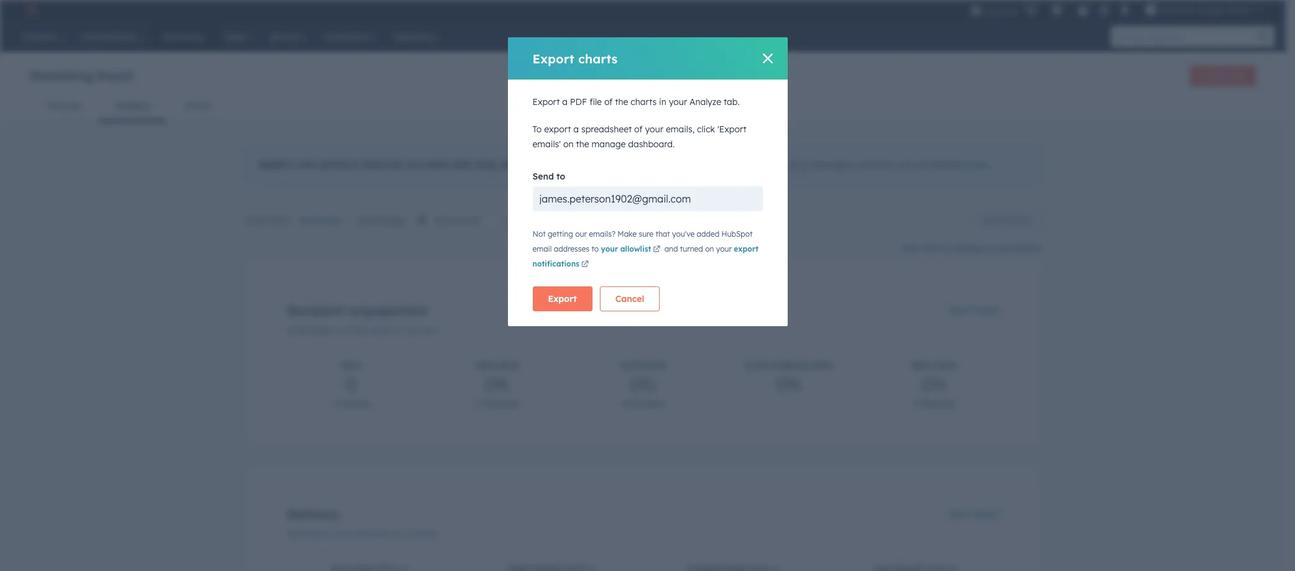 Task type: describe. For each thing, give the bounding box(es) containing it.
emails,
[[666, 124, 695, 135]]

reply rate 0% 0 replied
[[912, 361, 957, 410]]

dashboard.
[[628, 139, 675, 150]]

are
[[407, 158, 424, 170]]

search button
[[1253, 26, 1275, 47]]

click rate 0% 0 clicked
[[620, 361, 666, 410]]

prepare
[[932, 159, 964, 170]]

analyze inside export charts dialog
[[690, 96, 721, 108]]

how the % change is calculated
[[902, 242, 1041, 254]]

0 vertical spatial the
[[615, 96, 628, 108]]

create
[[1201, 71, 1224, 80]]

export charts inside button
[[983, 216, 1030, 225]]

rate for 0 replied
[[938, 361, 957, 371]]

your up send
[[533, 158, 556, 170]]

export up pdf
[[533, 51, 574, 66]]

may
[[475, 158, 497, 170]]

0 horizontal spatial charts
[[578, 51, 618, 66]]

'export
[[717, 124, 746, 135]]

from for recipient engagement
[[333, 326, 351, 335]]

export up is
[[983, 216, 1006, 225]]

your right the for
[[789, 159, 807, 170]]

analyze button
[[98, 91, 167, 121]]

calling icon button
[[1020, 2, 1041, 18]]

settings image
[[1098, 5, 1110, 16]]

marketplaces button
[[1044, 0, 1070, 20]]

your allowlist
[[601, 244, 651, 254]]

features
[[362, 158, 404, 170]]

cancel button
[[600, 287, 660, 311]]

can
[[914, 159, 929, 170]]

export notifications
[[533, 244, 759, 269]]

range for delivery
[[306, 530, 329, 539]]

upgrade
[[984, 6, 1018, 16]]

how the % change is calculated button
[[902, 241, 1041, 256]]

click-
[[745, 361, 772, 371]]

0% for 0 opened
[[484, 374, 510, 395]]

link opens in a new window image
[[653, 244, 660, 256]]

%
[[940, 242, 949, 254]]

provation
[[1159, 5, 1196, 15]]

calling icon image
[[1025, 5, 1036, 16]]

0% for 0 clicked
[[630, 374, 656, 395]]

analyze inside button
[[116, 100, 150, 111]]

3 0% from the left
[[776, 374, 801, 395]]

click
[[620, 361, 644, 371]]

link opens in a new window image for notifications
[[581, 261, 589, 269]]

sure
[[639, 229, 653, 239]]

design
[[1198, 5, 1224, 15]]

your down hubspot
[[716, 244, 732, 254]]

export up to
[[533, 96, 560, 108]]

notifications image
[[1119, 6, 1130, 17]]

export button
[[533, 287, 592, 311]]

1 horizontal spatial email
[[245, 215, 268, 226]]

3 rate from the left
[[813, 361, 832, 371]]

opened
[[484, 398, 519, 410]]

email inside button
[[1226, 71, 1245, 80]]

export a pdf file of the charts in your analyze tab.
[[533, 96, 740, 108]]

allowlist
[[620, 244, 651, 254]]

0 horizontal spatial here
[[427, 158, 449, 170]]

range:
[[380, 215, 406, 226]]

sent 0 0 emails
[[333, 361, 370, 410]]

new
[[297, 158, 318, 170]]

1 horizontal spatial on
[[705, 244, 714, 254]]

you
[[897, 159, 912, 170]]

a inside to export a spreadsheet of your emails, click 'export emails' on the manage dashboard.
[[573, 124, 579, 135]]

your down emails?
[[601, 244, 618, 254]]

notifications
[[533, 259, 579, 269]]

date range:
[[358, 215, 406, 226]]

rates.
[[588, 158, 616, 170]]

emails inside all emails popup button
[[313, 215, 341, 226]]

privacy
[[321, 158, 359, 170]]

recipient engagement
[[287, 303, 428, 318]]

clicked
[[631, 398, 663, 410]]

marketing email banner
[[30, 62, 1256, 91]]

studio
[[1226, 5, 1251, 15]]

changes
[[712, 159, 746, 170]]

mean
[[749, 159, 772, 170]]

date for delivery
[[287, 530, 304, 539]]

date for recipient engagement
[[287, 326, 304, 335]]

to
[[533, 124, 542, 135]]

on inside to export a spreadsheet of your emails, click 'export emails' on the manage dashboard.
[[563, 139, 574, 150]]

marketing email
[[30, 67, 132, 83]]

james peterson image
[[1145, 4, 1156, 16]]

save report button for recipient engagement
[[941, 298, 1008, 323]]

pdf
[[570, 96, 587, 108]]

click-through rate
[[745, 361, 832, 371]]

find
[[628, 159, 646, 170]]

: for recipient engagement
[[329, 326, 331, 335]]

save report for delivery
[[949, 509, 1000, 520]]

10/3/2023 for delivery
[[353, 530, 389, 539]]

change
[[951, 242, 983, 254]]

menu containing provation design studio
[[969, 0, 1271, 20]]

health button
[[167, 91, 229, 121]]

email inside the not getting our emails? make sure that you've added hubspot email addresses to
[[533, 244, 552, 254]]

for
[[774, 159, 786, 170]]

spreadsheet
[[581, 124, 632, 135]]

and turned on your
[[662, 244, 734, 254]]

close image
[[763, 53, 773, 63]]

campaigns,
[[809, 159, 857, 170]]

email type:
[[245, 215, 290, 226]]

open
[[475, 361, 497, 371]]

delivery
[[287, 507, 339, 522]]

turned
[[680, 244, 703, 254]]

of for file
[[604, 96, 613, 108]]

settings link
[[1096, 3, 1112, 16]]

all
[[299, 215, 310, 226]]

manage
[[47, 100, 81, 111]]

added
[[697, 229, 719, 239]]

cancel
[[615, 293, 644, 305]]

0 vertical spatial a
[[562, 96, 568, 108]]

create email button
[[1190, 66, 1256, 86]]

11/2/2023 for recipient engagement
[[401, 326, 436, 335]]

engagement
[[349, 303, 428, 318]]

export down notifications
[[548, 293, 577, 305]]

export inside the export notifications
[[734, 244, 759, 254]]

provation design studio button
[[1138, 0, 1270, 20]]

calculated
[[996, 242, 1041, 254]]

hubspot link
[[15, 2, 47, 17]]

manage
[[592, 139, 626, 150]]

here link
[[966, 159, 986, 170]]

make
[[618, 229, 637, 239]]

save for recipient engagement
[[949, 305, 970, 316]]

addresses
[[554, 244, 589, 254]]

Search HubSpot search field
[[1111, 26, 1263, 47]]

export charts dialog
[[508, 37, 787, 326]]



Task type: locate. For each thing, give the bounding box(es) containing it.
1 vertical spatial save report button
[[941, 502, 1008, 527]]

0% up clicked
[[630, 374, 656, 395]]

here
[[427, 158, 449, 170], [966, 159, 986, 170]]

create email
[[1201, 71, 1245, 80]]

from for delivery
[[333, 530, 351, 539]]

help image
[[1078, 6, 1089, 17]]

from down recipient engagement
[[333, 326, 351, 335]]

0 vertical spatial report
[[973, 305, 1000, 316]]

marketplaces image
[[1051, 6, 1063, 17]]

: for delivery
[[329, 530, 331, 539]]

through
[[772, 361, 810, 371]]

and
[[452, 158, 472, 170], [859, 159, 875, 170], [664, 244, 678, 254]]

11/2/2023 for delivery
[[401, 530, 436, 539]]

date down "recipient"
[[287, 326, 304, 335]]

1 save from the top
[[949, 305, 970, 316]]

charts up the "calculated"
[[1008, 216, 1030, 225]]

0% inside reply rate 0% 0 replied
[[922, 374, 947, 395]]

help button
[[1073, 0, 1094, 20]]

click
[[697, 124, 715, 135]]

1 vertical spatial a
[[573, 124, 579, 135]]

emails?
[[589, 229, 616, 239]]

0 vertical spatial export charts
[[533, 51, 618, 66]]

2 save report button from the top
[[941, 502, 1008, 527]]

0% down click-through rate
[[776, 374, 801, 395]]

link opens in a new window image for allowlist
[[653, 246, 660, 254]]

of inside to export a spreadsheet of your emails, click 'export emails' on the manage dashboard.
[[634, 124, 643, 135]]

the
[[615, 96, 628, 108], [576, 139, 589, 150], [924, 242, 938, 254]]

emails'
[[533, 139, 561, 150]]

1 vertical spatial the
[[576, 139, 589, 150]]

the inside to export a spreadsheet of your emails, click 'export emails' on the manage dashboard.
[[576, 139, 589, 150]]

0% inside open rate 0% 0 opened
[[484, 374, 510, 395]]

rate for 0 clicked
[[646, 361, 666, 371]]

your inside to export a spreadsheet of your emails, click 'export emails' on the manage dashboard.
[[645, 124, 663, 135]]

email up 'analyze' button
[[97, 67, 132, 83]]

search image
[[1260, 32, 1268, 41]]

charts left in
[[631, 96, 657, 108]]

1 horizontal spatial analyze
[[690, 96, 721, 108]]

1 vertical spatial charts
[[631, 96, 657, 108]]

0 vertical spatial save
[[949, 305, 970, 316]]

2 horizontal spatial the
[[924, 242, 938, 254]]

from down delivery
[[333, 530, 351, 539]]

4 rate from the left
[[938, 361, 957, 371]]

2 0% from the left
[[630, 374, 656, 395]]

0 horizontal spatial export
[[544, 124, 571, 135]]

that
[[656, 229, 670, 239]]

export notifications link
[[533, 244, 759, 270]]

range down delivery
[[306, 530, 329, 539]]

1 horizontal spatial here
[[966, 159, 986, 170]]

range down "recipient"
[[306, 326, 329, 335]]

your allowlist link
[[601, 244, 662, 256]]

2 vertical spatial the
[[924, 242, 938, 254]]

apple's
[[258, 158, 294, 170]]

rate inside open rate 0% 0 opened
[[499, 361, 519, 371]]

1 : from the top
[[329, 326, 331, 335]]

a down pdf
[[573, 124, 579, 135]]

2 horizontal spatial and
[[859, 159, 875, 170]]

send
[[533, 171, 554, 182]]

0 vertical spatial date
[[358, 215, 378, 226]]

the left %
[[924, 242, 938, 254]]

date range : from 10/3/2023 to 11/2/2023 down recipient engagement
[[287, 326, 436, 335]]

0 vertical spatial date range : from 10/3/2023 to 11/2/2023
[[287, 326, 436, 335]]

recipient
[[287, 303, 345, 318]]

export charts up pdf
[[533, 51, 618, 66]]

1 vertical spatial report
[[973, 509, 1000, 520]]

0 for 0 replied
[[914, 398, 920, 410]]

find out what these changes mean for your campaigns, and how you can prepare here .
[[628, 159, 988, 170]]

1 vertical spatial export
[[734, 244, 759, 254]]

type:
[[270, 215, 290, 226]]

export charts up the "calculated"
[[983, 216, 1030, 225]]

save for delivery
[[949, 509, 970, 520]]

a
[[562, 96, 568, 108], [573, 124, 579, 135]]

2 vertical spatial date
[[287, 530, 304, 539]]

to export a spreadsheet of your emails, click 'export emails' on the manage dashboard.
[[533, 124, 746, 150]]

email right 'create' at the right top of page
[[1226, 71, 1245, 80]]

1 vertical spatial export charts
[[983, 216, 1030, 225]]

1 vertical spatial on
[[705, 244, 714, 254]]

you've
[[672, 229, 695, 239]]

what
[[664, 159, 685, 170]]

email
[[97, 67, 132, 83], [245, 215, 268, 226]]

all emails
[[299, 215, 341, 226]]

sent
[[341, 361, 361, 371]]

rate right the through at right bottom
[[813, 361, 832, 371]]

1 vertical spatial save report
[[949, 509, 1000, 520]]

0 vertical spatial save report button
[[941, 298, 1008, 323]]

date range : from 10/3/2023 to 11/2/2023 down delivery
[[287, 530, 436, 539]]

the right file
[[615, 96, 628, 108]]

1 0% from the left
[[484, 374, 510, 395]]

emails right all
[[313, 215, 341, 226]]

apple's new privacy features are here and may affect your open rates.
[[258, 158, 616, 170]]

charts inside button
[[1008, 216, 1030, 225]]

1 horizontal spatial export charts
[[983, 216, 1030, 225]]

0 vertical spatial range
[[306, 326, 329, 335]]

and right link opens in a new window icon
[[664, 244, 678, 254]]

1 from from the top
[[333, 326, 351, 335]]

rate for 0 opened
[[499, 361, 519, 371]]

2 horizontal spatial charts
[[1008, 216, 1030, 225]]

11/2/2023
[[401, 326, 436, 335], [401, 530, 436, 539]]

hubspot
[[721, 229, 753, 239]]

0 inside reply rate 0% 0 replied
[[914, 398, 920, 410]]

1 horizontal spatial and
[[664, 244, 678, 254]]

is
[[986, 242, 993, 254]]

0 horizontal spatial email
[[97, 67, 132, 83]]

1 vertical spatial of
[[634, 124, 643, 135]]

:
[[329, 326, 331, 335], [329, 530, 331, 539]]

0 vertical spatial of
[[604, 96, 613, 108]]

.
[[986, 159, 988, 170]]

MM/DD/YYYY text field
[[411, 213, 500, 229]]

1 vertical spatial date range : from 10/3/2023 to 11/2/2023
[[287, 530, 436, 539]]

0 vertical spatial email
[[97, 67, 132, 83]]

not
[[533, 229, 546, 239]]

export
[[533, 51, 574, 66], [533, 96, 560, 108], [983, 216, 1006, 225], [548, 293, 577, 305]]

rate inside reply rate 0% 0 replied
[[938, 361, 957, 371]]

1 vertical spatial email
[[245, 215, 268, 226]]

export charts inside dialog
[[533, 51, 618, 66]]

navigation containing manage
[[30, 91, 1256, 121]]

upgrade image
[[971, 5, 982, 16]]

1 vertical spatial email
[[533, 244, 552, 254]]

0 vertical spatial 11/2/2023
[[401, 326, 436, 335]]

email down not
[[533, 244, 552, 254]]

analyze down marketing email
[[116, 100, 150, 111]]

: down delivery
[[329, 530, 331, 539]]

0 horizontal spatial analyze
[[116, 100, 150, 111]]

email left type:
[[245, 215, 268, 226]]

0 horizontal spatial export charts
[[533, 51, 618, 66]]

1 vertical spatial :
[[329, 530, 331, 539]]

0 horizontal spatial email
[[533, 244, 552, 254]]

0
[[346, 374, 357, 395], [333, 398, 339, 410], [476, 398, 481, 410], [623, 398, 629, 410], [914, 398, 920, 410]]

charts up file
[[578, 51, 618, 66]]

in
[[659, 96, 666, 108]]

2 save from the top
[[949, 509, 970, 520]]

report for recipient engagement
[[973, 305, 1000, 316]]

Send to text field
[[533, 187, 763, 211]]

export
[[544, 124, 571, 135], [734, 244, 759, 254]]

save report for recipient engagement
[[949, 305, 1000, 316]]

2 save report from the top
[[949, 509, 1000, 520]]

4 0% from the left
[[922, 374, 947, 395]]

export up emails'
[[544, 124, 571, 135]]

marketing
[[30, 67, 93, 83]]

2 range from the top
[[306, 530, 329, 539]]

emails
[[313, 215, 341, 226], [341, 398, 370, 410]]

rate right reply
[[938, 361, 957, 371]]

0% for 0 replied
[[922, 374, 947, 395]]

0% inside click rate 0% 0 clicked
[[630, 374, 656, 395]]

1 vertical spatial save
[[949, 509, 970, 520]]

the up "open"
[[576, 139, 589, 150]]

: down "recipient"
[[329, 326, 331, 335]]

1 vertical spatial range
[[306, 530, 329, 539]]

from
[[333, 326, 351, 335], [333, 530, 351, 539]]

2 report from the top
[[973, 509, 1000, 520]]

and inside export charts dialog
[[664, 244, 678, 254]]

1 vertical spatial date
[[287, 326, 304, 335]]

to
[[557, 171, 565, 182], [506, 215, 515, 226], [592, 244, 599, 254], [391, 326, 399, 335], [391, 530, 399, 539]]

1 save report from the top
[[949, 305, 1000, 316]]

1 horizontal spatial the
[[615, 96, 628, 108]]

MM/DD/YYYY text field
[[521, 213, 610, 229]]

1 horizontal spatial a
[[573, 124, 579, 135]]

email inside banner
[[97, 67, 132, 83]]

2 : from the top
[[329, 530, 331, 539]]

range
[[306, 326, 329, 335], [306, 530, 329, 539]]

1 11/2/2023 from the top
[[401, 326, 436, 335]]

tab.
[[724, 96, 740, 108]]

a left pdf
[[562, 96, 568, 108]]

1 report from the top
[[973, 305, 1000, 316]]

0 for 0 opened
[[476, 398, 481, 410]]

here right are
[[427, 158, 449, 170]]

0 vertical spatial save report
[[949, 305, 1000, 316]]

not getting our emails? make sure that you've added hubspot email addresses to
[[533, 229, 753, 254]]

2 11/2/2023 from the top
[[401, 530, 436, 539]]

to inside the not getting our emails? make sure that you've added hubspot email addresses to
[[592, 244, 599, 254]]

2 10/3/2023 from the top
[[353, 530, 389, 539]]

2 from from the top
[[333, 530, 351, 539]]

date down delivery
[[287, 530, 304, 539]]

0% up opened
[[484, 374, 510, 395]]

health
[[184, 100, 211, 111]]

here right prepare
[[966, 159, 986, 170]]

export inside to export a spreadsheet of your emails, click 'export emails' on the manage dashboard.
[[544, 124, 571, 135]]

these
[[687, 159, 709, 170]]

0 inside click rate 0% 0 clicked
[[623, 398, 629, 410]]

1 vertical spatial from
[[333, 530, 351, 539]]

your up the dashboard.
[[645, 124, 663, 135]]

0 for 0 clicked
[[623, 398, 629, 410]]

date left range:
[[358, 215, 378, 226]]

of right file
[[604, 96, 613, 108]]

1 horizontal spatial export
[[734, 244, 759, 254]]

1 horizontal spatial email
[[1226, 71, 1245, 80]]

0 vertical spatial :
[[329, 326, 331, 335]]

hubspot image
[[22, 2, 37, 17]]

0 horizontal spatial a
[[562, 96, 568, 108]]

0 horizontal spatial and
[[452, 158, 472, 170]]

1 range from the top
[[306, 326, 329, 335]]

on up "open"
[[563, 139, 574, 150]]

1 horizontal spatial of
[[634, 124, 643, 135]]

of
[[604, 96, 613, 108], [634, 124, 643, 135]]

save report button for delivery
[[941, 502, 1008, 527]]

and left may
[[452, 158, 472, 170]]

the inside button
[[924, 242, 938, 254]]

0 vertical spatial export
[[544, 124, 571, 135]]

of for spreadsheet
[[634, 124, 643, 135]]

0 vertical spatial charts
[[578, 51, 618, 66]]

open
[[559, 158, 584, 170]]

0 vertical spatial emails
[[313, 215, 341, 226]]

2 date range : from 10/3/2023 to 11/2/2023 from the top
[[287, 530, 436, 539]]

affect
[[500, 158, 530, 170]]

1 save report button from the top
[[941, 298, 1008, 323]]

export down hubspot
[[734, 244, 759, 254]]

menu
[[969, 0, 1271, 20]]

notifications button
[[1114, 0, 1135, 20]]

report for delivery
[[973, 509, 1000, 520]]

2 rate from the left
[[646, 361, 666, 371]]

date range : from 10/3/2023 to 11/2/2023 for delivery
[[287, 530, 436, 539]]

1 vertical spatial emails
[[341, 398, 370, 410]]

your
[[669, 96, 687, 108], [645, 124, 663, 135], [533, 158, 556, 170], [789, 159, 807, 170], [601, 244, 618, 254], [716, 244, 732, 254]]

replied
[[922, 398, 955, 410]]

your right in
[[669, 96, 687, 108]]

1 horizontal spatial charts
[[631, 96, 657, 108]]

out
[[648, 159, 662, 170]]

analyze left tab.
[[690, 96, 721, 108]]

0% up replied
[[922, 374, 947, 395]]

0 horizontal spatial of
[[604, 96, 613, 108]]

1 vertical spatial 11/2/2023
[[401, 530, 436, 539]]

date range : from 10/3/2023 to 11/2/2023 for recipient engagement
[[287, 326, 436, 335]]

emails down sent
[[341, 398, 370, 410]]

open rate 0% 0 opened
[[475, 361, 519, 410]]

0 horizontal spatial the
[[576, 139, 589, 150]]

charts
[[578, 51, 618, 66], [631, 96, 657, 108], [1008, 216, 1030, 225]]

link opens in a new window image
[[653, 246, 660, 254], [581, 259, 589, 270], [581, 261, 589, 269]]

0 horizontal spatial on
[[563, 139, 574, 150]]

0 vertical spatial 10/3/2023
[[353, 326, 389, 335]]

0 inside open rate 0% 0 opened
[[476, 398, 481, 410]]

0 vertical spatial email
[[1226, 71, 1245, 80]]

of up the dashboard.
[[634, 124, 643, 135]]

link opens in a new window image inside your allowlist link
[[653, 246, 660, 254]]

rate inside click rate 0% 0 clicked
[[646, 361, 666, 371]]

0 vertical spatial on
[[563, 139, 574, 150]]

range for recipient engagement
[[306, 326, 329, 335]]

1 10/3/2023 from the top
[[353, 326, 389, 335]]

2 vertical spatial charts
[[1008, 216, 1030, 225]]

0 vertical spatial from
[[333, 326, 351, 335]]

rate right 'click'
[[646, 361, 666, 371]]

navigation
[[30, 91, 1256, 121]]

1 vertical spatial 10/3/2023
[[353, 530, 389, 539]]

export charts
[[533, 51, 618, 66], [983, 216, 1030, 225]]

1 rate from the left
[[499, 361, 519, 371]]

how
[[878, 159, 895, 170]]

emails inside sent 0 0 emails
[[341, 398, 370, 410]]

send to
[[533, 171, 565, 182]]

our
[[575, 229, 587, 239]]

getting
[[548, 229, 573, 239]]

rate right open
[[499, 361, 519, 371]]

and left how
[[859, 159, 875, 170]]

0%
[[484, 374, 510, 395], [630, 374, 656, 395], [776, 374, 801, 395], [922, 374, 947, 395]]

provation design studio
[[1159, 5, 1251, 15]]

save
[[949, 305, 970, 316], [949, 509, 970, 520]]

reply
[[912, 361, 935, 371]]

1 date range : from 10/3/2023 to 11/2/2023 from the top
[[287, 326, 436, 335]]

on down added
[[705, 244, 714, 254]]

10/3/2023 for recipient engagement
[[353, 326, 389, 335]]

analyze
[[690, 96, 721, 108], [116, 100, 150, 111]]

export charts button
[[972, 211, 1041, 231]]



Task type: vqa. For each thing, say whether or not it's contained in the screenshot.


